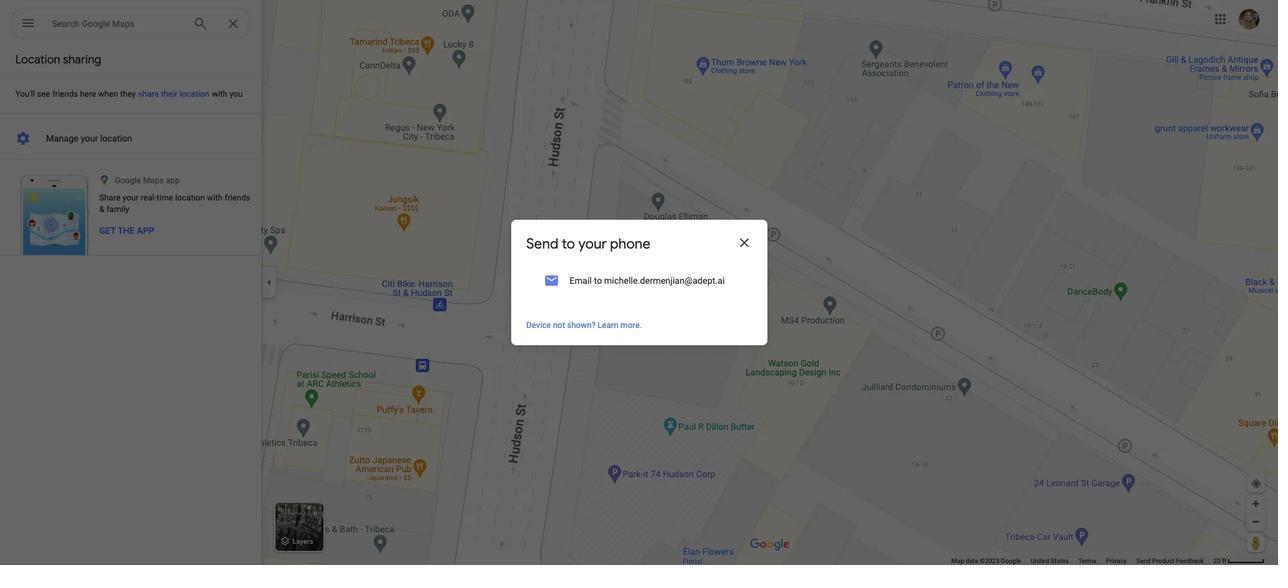 Task type: locate. For each thing, give the bounding box(es) containing it.
email to michelle.dermenjian@adept.ai
[[570, 275, 725, 286]]

learn
[[598, 320, 619, 330]]

manage your location link
[[0, 126, 261, 151]]

share their location link
[[123, 74, 225, 114]]

you'll
[[15, 89, 35, 99]]

google up the share
[[115, 176, 141, 185]]

0 vertical spatial with
[[212, 89, 228, 99]]

privacy button
[[1106, 557, 1127, 565]]

share
[[138, 89, 159, 99]]

app for get the app
[[137, 226, 154, 236]]

app
[[166, 176, 180, 185], [137, 226, 154, 236]]

to for send
[[562, 235, 575, 253]]

1 horizontal spatial send
[[1137, 558, 1151, 565]]

manage your location
[[46, 133, 132, 144]]

get the app button
[[99, 224, 154, 237]]

footer containing map data ©2023 google
[[952, 557, 1214, 565]]

send for send to your phone
[[526, 235, 559, 253]]

united states button
[[1031, 557, 1069, 565]]

location right their
[[180, 89, 209, 99]]

1 vertical spatial your
[[123, 193, 139, 203]]

1 horizontal spatial to
[[594, 275, 602, 286]]

0 vertical spatial your
[[81, 133, 98, 144]]

0 horizontal spatial to
[[562, 235, 575, 253]]

0 horizontal spatial google
[[115, 176, 141, 185]]

your right manage on the left top of the page
[[81, 133, 98, 144]]

united
[[1031, 558, 1049, 565]]

share your real-time location with friends & family
[[99, 193, 250, 214]]

1 vertical spatial google
[[1001, 558, 1021, 565]]

footer
[[952, 557, 1214, 565]]

here
[[80, 89, 96, 99]]

app right the
[[137, 226, 154, 236]]

1 horizontal spatial app
[[166, 176, 180, 185]]

michelle.dermenjian@adept.ai
[[604, 275, 725, 286]]

google maps app
[[115, 176, 180, 185]]

friends
[[52, 89, 78, 99], [225, 193, 250, 203]]

0 horizontal spatial send
[[526, 235, 559, 253]]

with
[[212, 89, 228, 99], [207, 193, 223, 203]]

google maps element
[[0, 0, 1279, 565]]

get the app
[[99, 226, 154, 236]]

to
[[562, 235, 575, 253], [594, 275, 602, 286]]

app up time
[[166, 176, 180, 185]]

1 horizontal spatial friends
[[225, 193, 250, 203]]

1 vertical spatial send
[[1137, 558, 1151, 565]]

location down the when
[[100, 133, 132, 144]]

shown?
[[567, 320, 596, 330]]

1 horizontal spatial your
[[123, 193, 139, 203]]

app inside button
[[137, 226, 154, 236]]

to right the email on the left of the page
[[594, 275, 602, 286]]

2 vertical spatial your
[[579, 235, 607, 253]]

zoom in image
[[1252, 499, 1261, 509]]

0 vertical spatial google
[[115, 176, 141, 185]]

1 vertical spatial friends
[[225, 193, 250, 203]]

product
[[1153, 558, 1175, 565]]

map
[[952, 558, 964, 565]]

to up the email on the left of the page
[[562, 235, 575, 253]]

0 vertical spatial app
[[166, 176, 180, 185]]

send inside button
[[1137, 558, 1151, 565]]

20 ft button
[[1214, 558, 1265, 565]]

send
[[526, 235, 559, 253], [1137, 558, 1151, 565]]

0 horizontal spatial app
[[137, 226, 154, 236]]

1 vertical spatial app
[[137, 226, 154, 236]]

20 ft
[[1214, 558, 1227, 565]]

with left you
[[212, 89, 228, 99]]

0 vertical spatial to
[[562, 235, 575, 253]]

device
[[526, 320, 551, 330]]

the
[[118, 226, 135, 236]]

your inside the 'share your real-time location with friends & family'
[[123, 193, 139, 203]]

google right ©2023
[[1001, 558, 1021, 565]]

0 vertical spatial friends
[[52, 89, 78, 99]]

to inside "button"
[[594, 275, 602, 286]]

your up family
[[123, 193, 139, 203]]

0 vertical spatial send
[[526, 235, 559, 253]]

google
[[115, 176, 141, 185], [1001, 558, 1021, 565]]

they
[[120, 89, 136, 99]]

2 horizontal spatial your
[[579, 235, 607, 253]]

send to your phone dialog
[[511, 220, 767, 345]]

your left phone
[[579, 235, 607, 253]]

layers
[[293, 538, 313, 546]]

1 vertical spatial location
[[100, 133, 132, 144]]

map data ©2023 google
[[952, 558, 1021, 565]]

1 vertical spatial to
[[594, 275, 602, 286]]

send inside dialog
[[526, 235, 559, 253]]

states
[[1051, 558, 1069, 565]]

location
[[180, 89, 209, 99], [100, 133, 132, 144], [175, 193, 205, 203]]

0 horizontal spatial your
[[81, 133, 98, 144]]

your
[[81, 133, 98, 144], [123, 193, 139, 203], [579, 235, 607, 253]]

0 horizontal spatial friends
[[52, 89, 78, 99]]

manage
[[46, 133, 78, 144]]

device not shown? learn more.
[[526, 320, 642, 330]]

with right time
[[207, 193, 223, 203]]

1 horizontal spatial google
[[1001, 558, 1021, 565]]

location right time
[[175, 193, 205, 203]]

2 vertical spatial location
[[175, 193, 205, 203]]

to for email
[[594, 275, 602, 286]]

terms button
[[1079, 557, 1097, 565]]

ft
[[1223, 558, 1227, 565]]

1 vertical spatial with
[[207, 193, 223, 203]]

more.
[[621, 320, 642, 330]]

device not shown? learn more. link
[[526, 320, 642, 330]]

their
[[161, 89, 178, 99]]



Task type: vqa. For each thing, say whether or not it's contained in the screenshot.
6:00 AM to the middle
no



Task type: describe. For each thing, give the bounding box(es) containing it.
show your location image
[[1251, 478, 1262, 490]]

email to michelle.dermenjian@adept.ai button
[[526, 266, 752, 295]]

location sharing
[[15, 53, 101, 67]]

not
[[553, 320, 565, 330]]

phone
[[610, 235, 651, 253]]

zoom out image
[[1252, 517, 1261, 527]]

your inside dialog
[[579, 235, 607, 253]]

united states
[[1031, 558, 1069, 565]]

collapse side panel image
[[262, 276, 276, 290]]

friends inside the 'share your real-time location with friends & family'
[[225, 193, 250, 203]]

see
[[37, 89, 50, 99]]

google inside location sharing main content
[[115, 176, 141, 185]]

you'll see friends here when they share their location with you
[[15, 89, 243, 99]]

&
[[99, 204, 105, 214]]

terms
[[1079, 558, 1097, 565]]

show street view coverage image
[[1247, 533, 1266, 552]]

0 vertical spatial location
[[180, 89, 209, 99]]

get
[[99, 226, 116, 236]]

email
[[570, 275, 592, 286]]

your for location
[[81, 133, 98, 144]]

footer inside google maps element
[[952, 557, 1214, 565]]

 button
[[10, 8, 46, 41]]

send product feedback
[[1137, 558, 1204, 565]]

 search field
[[10, 8, 251, 41]]

20
[[1214, 558, 1221, 565]]

time
[[157, 193, 173, 203]]

you
[[230, 89, 243, 99]]

app for google maps app
[[166, 176, 180, 185]]

share
[[99, 193, 121, 203]]

send for send product feedback
[[1137, 558, 1151, 565]]

data
[[966, 558, 979, 565]]

family
[[107, 204, 129, 214]]

your for real-
[[123, 193, 139, 203]]

feedback
[[1177, 558, 1204, 565]]

location
[[15, 53, 60, 67]]

google inside footer
[[1001, 558, 1021, 565]]

with inside the 'share your real-time location with friends & family'
[[207, 193, 223, 203]]

location sharing main content
[[0, 46, 261, 565]]

send to your phone
[[526, 235, 651, 253]]


[[21, 14, 36, 32]]

real-
[[141, 193, 157, 203]]

send product feedback button
[[1137, 557, 1204, 565]]

location inside the 'share your real-time location with friends & family'
[[175, 193, 205, 203]]

sharing
[[63, 53, 101, 67]]

privacy
[[1106, 558, 1127, 565]]

©2023
[[980, 558, 1000, 565]]

when
[[98, 89, 118, 99]]

maps
[[143, 176, 164, 185]]



